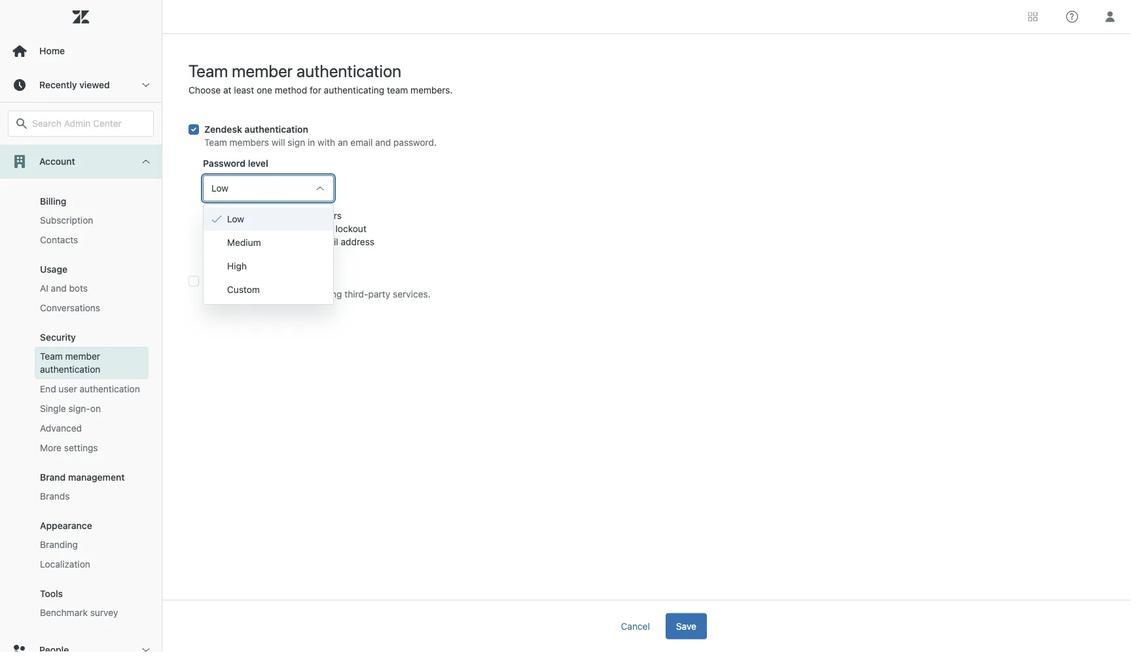 Task type: locate. For each thing, give the bounding box(es) containing it.
recently viewed
[[39, 80, 110, 90]]

1 vertical spatial must
[[219, 237, 240, 248]]

home
[[39, 46, 65, 56]]

and right ai
[[51, 283, 67, 294]]

at
[[223, 85, 231, 96], [255, 211, 264, 221]]

save
[[676, 621, 697, 632]]

email inside the must be at least 5 characters 10 attempts allowed before lockout must be different from email address
[[316, 237, 338, 248]]

third-
[[345, 289, 368, 300]]

member up one
[[232, 61, 293, 81]]

authentication inside team member authentication choose at least one method for authenticating team members.
[[297, 61, 402, 81]]

one
[[257, 85, 272, 96]]

cancel button
[[611, 614, 661, 640]]

lockout
[[336, 224, 367, 234]]

1 vertical spatial members
[[230, 289, 269, 300]]

authentication up on
[[80, 384, 140, 395]]

0 vertical spatial members
[[230, 137, 269, 148]]

member for team member authentication
[[65, 351, 100, 362]]

members
[[230, 137, 269, 148], [230, 289, 269, 300]]

least left one
[[234, 85, 254, 96]]

team
[[189, 61, 228, 81], [204, 137, 227, 148], [204, 289, 227, 300], [40, 351, 63, 362]]

different
[[255, 237, 291, 248]]

management
[[68, 472, 125, 483]]

zendesk products image
[[1029, 12, 1038, 21]]

team down external
[[204, 289, 227, 300]]

account group
[[0, 177, 162, 634]]

brand
[[40, 472, 66, 483]]

1 horizontal spatial at
[[255, 211, 264, 221]]

0 horizontal spatial email
[[316, 237, 338, 248]]

email
[[351, 137, 373, 148], [316, 237, 338, 248]]

security
[[40, 332, 76, 343]]

brands
[[40, 491, 70, 502]]

sign
[[288, 137, 305, 148], [289, 289, 307, 300]]

conversations element
[[40, 302, 100, 315]]

zendesk authentication team members will sign in with an email and password.
[[204, 124, 437, 148]]

must up 10
[[219, 211, 240, 221]]

advanced
[[40, 423, 82, 434]]

1 vertical spatial be
[[242, 237, 253, 248]]

recently viewed button
[[0, 68, 162, 102]]

advanced element
[[40, 422, 82, 435]]

viewed
[[79, 80, 110, 90]]

in left using
[[309, 289, 317, 300]]

in inside external authentication team members can sign in using third-party services.
[[309, 289, 317, 300]]

must
[[219, 211, 240, 221], [219, 237, 240, 248]]

appearance element
[[40, 521, 92, 532]]

subscription
[[40, 215, 93, 226]]

in
[[308, 137, 315, 148], [309, 289, 317, 300]]

from
[[294, 237, 314, 248]]

password.
[[394, 137, 437, 148]]

low down password
[[212, 183, 229, 194]]

least left 5
[[266, 211, 286, 221]]

single sign-on
[[40, 404, 101, 415]]

billing element
[[40, 196, 66, 207]]

at inside team member authentication choose at least one method for authenticating team members.
[[223, 85, 231, 96]]

0 horizontal spatial at
[[223, 85, 231, 96]]

brand management element
[[40, 472, 125, 483]]

0 vertical spatial and
[[375, 137, 391, 148]]

sign inside zendesk authentication team members will sign in with an email and password.
[[288, 137, 305, 148]]

email down before
[[316, 237, 338, 248]]

members inside external authentication team members can sign in using third-party services.
[[230, 289, 269, 300]]

sign right will
[[288, 137, 305, 148]]

0 horizontal spatial least
[[234, 85, 254, 96]]

end
[[40, 384, 56, 395]]

authentication for end user authentication
[[80, 384, 140, 395]]

must down 10
[[219, 237, 240, 248]]

benchmark survey link
[[35, 604, 149, 623]]

user menu image
[[1102, 8, 1119, 25]]

authentication up can
[[243, 276, 307, 287]]

1 members from the top
[[230, 137, 269, 148]]

0 vertical spatial member
[[232, 61, 293, 81]]

address
[[341, 237, 375, 248]]

in left with
[[308, 137, 315, 148]]

external
[[204, 276, 241, 287]]

2 must from the top
[[219, 237, 240, 248]]

member
[[232, 61, 293, 81], [65, 351, 100, 362]]

0 vertical spatial low
[[212, 183, 229, 194]]

1 vertical spatial least
[[266, 211, 286, 221]]

team down the zendesk
[[204, 137, 227, 148]]

1 horizontal spatial and
[[375, 137, 391, 148]]

be up attempts on the top left of the page
[[242, 211, 253, 221]]

cancel
[[621, 621, 650, 632]]

tree
[[0, 143, 162, 653]]

1 vertical spatial low
[[227, 214, 244, 225]]

low
[[212, 183, 229, 194], [227, 214, 244, 225]]

1 horizontal spatial email
[[351, 137, 373, 148]]

low option
[[204, 208, 333, 231]]

tree item containing account
[[0, 143, 162, 634]]

method
[[275, 85, 307, 96]]

0 vertical spatial email
[[351, 137, 373, 148]]

at right choose
[[223, 85, 231, 96]]

at up attempts on the top left of the page
[[255, 211, 264, 221]]

10
[[219, 224, 229, 234]]

member inside team member authentication
[[65, 351, 100, 362]]

0 vertical spatial must
[[219, 211, 240, 221]]

tree item
[[0, 143, 162, 634]]

brands link
[[35, 487, 149, 507]]

0 horizontal spatial and
[[51, 283, 67, 294]]

user
[[59, 384, 77, 395]]

tree inside primary element
[[0, 143, 162, 653]]

in inside zendesk authentication team members will sign in with an email and password.
[[308, 137, 315, 148]]

members left can
[[230, 289, 269, 300]]

1 vertical spatial and
[[51, 283, 67, 294]]

sign inside external authentication team members can sign in using third-party services.
[[289, 289, 307, 300]]

members inside zendesk authentication team members will sign in with an email and password.
[[230, 137, 269, 148]]

0 vertical spatial in
[[308, 137, 315, 148]]

member inside team member authentication choose at least one method for authenticating team members.
[[232, 61, 293, 81]]

and left "password." at the top left of page
[[375, 137, 391, 148]]

sign right can
[[289, 289, 307, 300]]

authentication up "user"
[[40, 364, 100, 375]]

1 vertical spatial member
[[65, 351, 100, 362]]

email right an
[[351, 137, 373, 148]]

members up level
[[230, 137, 269, 148]]

least inside the must be at least 5 characters 10 attempts allowed before lockout must be different from email address
[[266, 211, 286, 221]]

1 vertical spatial in
[[309, 289, 317, 300]]

2 members from the top
[[230, 289, 269, 300]]

0 vertical spatial be
[[242, 211, 253, 221]]

benchmark survey element
[[40, 607, 118, 620]]

authentication
[[297, 61, 402, 81], [245, 124, 308, 135], [243, 276, 307, 287], [40, 364, 100, 375], [80, 384, 140, 395]]

0 vertical spatial least
[[234, 85, 254, 96]]

none search field inside primary element
[[1, 111, 160, 137]]

help image
[[1067, 11, 1078, 23]]

team up choose
[[189, 61, 228, 81]]

team member authentication choose at least one method for authenticating team members.
[[189, 61, 453, 96]]

brand management
[[40, 472, 125, 483]]

1 vertical spatial at
[[255, 211, 264, 221]]

authentication up will
[[245, 124, 308, 135]]

ai and bots link
[[35, 279, 149, 299]]

team inside zendesk authentication team members will sign in with an email and password.
[[204, 137, 227, 148]]

conversations
[[40, 303, 100, 314]]

usage element
[[40, 264, 67, 275]]

0 vertical spatial sign
[[288, 137, 305, 148]]

0 vertical spatial at
[[223, 85, 231, 96]]

tree containing account
[[0, 143, 162, 653]]

1 vertical spatial sign
[[289, 289, 307, 300]]

1 must from the top
[[219, 211, 240, 221]]

member down security
[[65, 351, 100, 362]]

brands element
[[40, 490, 70, 504]]

None search field
[[1, 111, 160, 137]]

1 horizontal spatial least
[[266, 211, 286, 221]]

party
[[368, 289, 390, 300]]

be
[[242, 211, 253, 221], [242, 237, 253, 248]]

localization link
[[35, 555, 149, 575]]

be down attempts on the top left of the page
[[242, 237, 253, 248]]

low up medium
[[227, 214, 244, 225]]

account button
[[0, 145, 162, 179]]

0 horizontal spatial member
[[65, 351, 100, 362]]

authentication for team member authentication choose at least one method for authenticating team members.
[[297, 61, 402, 81]]

team down security
[[40, 351, 63, 362]]

and
[[375, 137, 391, 148], [51, 283, 67, 294]]

team member authentication element
[[40, 350, 143, 377]]

characters
[[297, 211, 342, 221]]

more settings element
[[40, 442, 98, 455]]

5
[[289, 211, 294, 221]]

authentication up authenticating
[[297, 61, 402, 81]]

least
[[234, 85, 254, 96], [266, 211, 286, 221]]

2 be from the top
[[242, 237, 253, 248]]

end user authentication element
[[40, 383, 140, 396]]

1 vertical spatial email
[[316, 237, 338, 248]]

password level list box
[[203, 204, 334, 305]]

1 horizontal spatial member
[[232, 61, 293, 81]]



Task type: vqa. For each thing, say whether or not it's contained in the screenshot.
IDLE TIMEOUT
no



Task type: describe. For each thing, give the bounding box(es) containing it.
benchmark
[[40, 608, 88, 619]]

with
[[318, 137, 335, 148]]

can
[[272, 289, 287, 300]]

branding
[[40, 540, 78, 551]]

team member authentication
[[40, 351, 100, 375]]

team inside team member authentication
[[40, 351, 63, 362]]

attempts
[[231, 224, 269, 234]]

subscription element
[[40, 214, 93, 227]]

custom
[[227, 285, 260, 295]]

primary element
[[0, 0, 162, 653]]

and inside account group
[[51, 283, 67, 294]]

account
[[39, 156, 75, 167]]

email inside zendesk authentication team members will sign in with an email and password.
[[351, 137, 373, 148]]

medium
[[227, 237, 261, 248]]

level
[[248, 158, 268, 169]]

sign for can
[[289, 289, 307, 300]]

contacts element
[[40, 234, 78, 247]]

authentication for team member authentication
[[40, 364, 100, 375]]

1 be from the top
[[242, 211, 253, 221]]

localization
[[40, 560, 90, 570]]

an
[[338, 137, 348, 148]]

ai
[[40, 283, 48, 294]]

subscription link
[[35, 211, 149, 230]]

save button
[[666, 614, 707, 640]]

for
[[310, 85, 321, 96]]

contacts link
[[35, 230, 149, 250]]

members.
[[411, 85, 453, 96]]

password level
[[203, 158, 268, 169]]

members for zendesk
[[230, 137, 269, 148]]

members for external
[[230, 289, 269, 300]]

more settings link
[[35, 439, 149, 458]]

member for team member authentication choose at least one method for authenticating team members.
[[232, 61, 293, 81]]

tools
[[40, 589, 63, 600]]

choose
[[189, 85, 221, 96]]

tree item inside primary element
[[0, 143, 162, 634]]

end user authentication link
[[35, 380, 149, 399]]

at inside the must be at least 5 characters 10 attempts allowed before lockout must be different from email address
[[255, 211, 264, 221]]

sign-
[[68, 404, 90, 415]]

in for with
[[308, 137, 315, 148]]

branding element
[[40, 539, 78, 552]]

team inside team member authentication choose at least one method for authenticating team members.
[[189, 61, 228, 81]]

security element
[[40, 332, 76, 343]]

allowed
[[271, 224, 303, 234]]

zendesk
[[204, 124, 242, 135]]

using
[[319, 289, 342, 300]]

more settings
[[40, 443, 98, 454]]

high
[[227, 261, 247, 272]]

billing
[[40, 196, 66, 207]]

before
[[306, 224, 333, 234]]

team
[[387, 85, 408, 96]]

end user authentication
[[40, 384, 140, 395]]

branding link
[[35, 536, 149, 555]]

advanced link
[[35, 419, 149, 439]]

appearance
[[40, 521, 92, 532]]

home button
[[0, 34, 162, 68]]

more
[[40, 443, 62, 454]]

survey
[[90, 608, 118, 619]]

least inside team member authentication choose at least one method for authenticating team members.
[[234, 85, 254, 96]]

low inside option
[[227, 214, 244, 225]]

password
[[203, 158, 246, 169]]

bots
[[69, 283, 88, 294]]

team inside external authentication team members can sign in using third-party services.
[[204, 289, 227, 300]]

Search Admin Center field
[[32, 118, 145, 130]]

localization element
[[40, 559, 90, 572]]

usage
[[40, 264, 67, 275]]

will
[[272, 137, 285, 148]]

conversations link
[[35, 299, 149, 318]]

team member authentication link
[[35, 347, 149, 380]]

recently
[[39, 80, 77, 90]]

single
[[40, 404, 66, 415]]

settings
[[64, 443, 98, 454]]

benchmark survey
[[40, 608, 118, 619]]

on
[[90, 404, 101, 415]]

in for using
[[309, 289, 317, 300]]

ai and bots element
[[40, 282, 88, 295]]

ai and bots
[[40, 283, 88, 294]]

single sign-on element
[[40, 403, 101, 416]]

single sign-on link
[[35, 399, 149, 419]]

authentication inside external authentication team members can sign in using third-party services.
[[243, 276, 307, 287]]

external authentication team members can sign in using third-party services.
[[204, 276, 431, 300]]

must be at least 5 characters 10 attempts allowed before lockout must be different from email address
[[219, 211, 375, 248]]

contacts
[[40, 235, 78, 246]]

authentication inside zendesk authentication team members will sign in with an email and password.
[[245, 124, 308, 135]]

and inside zendesk authentication team members will sign in with an email and password.
[[375, 137, 391, 148]]

sign for will
[[288, 137, 305, 148]]

services.
[[393, 289, 431, 300]]

tools element
[[40, 589, 63, 600]]

authenticating
[[324, 85, 385, 96]]



